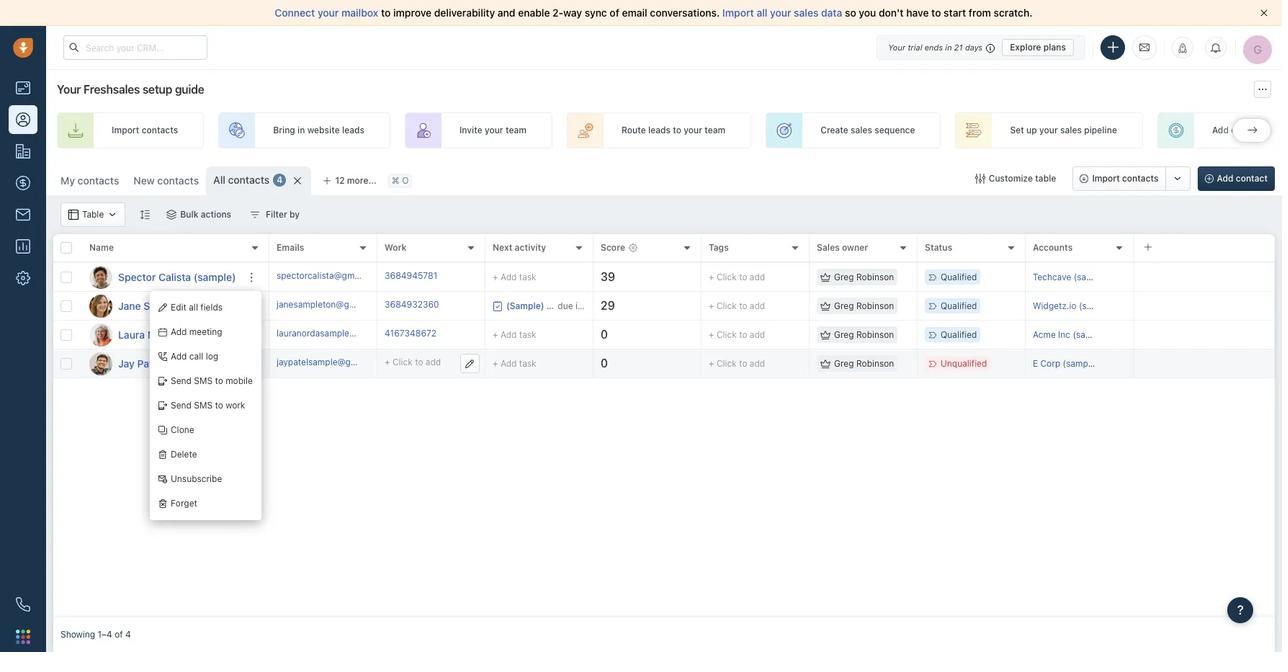 Task type: describe. For each thing, give the bounding box(es) containing it.
+ click to add for 4167348672
[[709, 329, 766, 340]]

add for 4167348672
[[750, 329, 766, 340]]

create
[[821, 125, 849, 136]]

and
[[498, 6, 516, 19]]

your trial ends in 21 days
[[889, 42, 983, 52]]

qualified for 0
[[941, 329, 978, 340]]

spectorcalista@gmail.com
[[277, 270, 384, 281]]

meeting
[[189, 327, 222, 338]]

jane
[[118, 299, 141, 312]]

import contacts button
[[1073, 166, 1166, 191]]

add for 3684945781
[[750, 272, 766, 282]]

robinson for acme inc (sample)
[[857, 329, 895, 340]]

enable
[[518, 6, 550, 19]]

add deal link
[[1158, 112, 1275, 148]]

greg robinson for acme inc (sample)
[[835, 329, 895, 340]]

container_wx8msf4aqz5i3rn1 image inside customize table button
[[976, 174, 986, 184]]

plans
[[1044, 41, 1067, 52]]

add inside + click to add cell
[[426, 357, 441, 367]]

3684945781
[[385, 270, 438, 281]]

container_wx8msf4aqz5i3rn1 image inside table dropdown button
[[68, 210, 79, 220]]

send email image
[[1140, 41, 1150, 54]]

from
[[969, 6, 992, 19]]

cell for acme inc (sample)
[[1134, 321, 1276, 349]]

deliverability
[[434, 6, 495, 19]]

don't
[[879, 6, 904, 19]]

mailbox
[[342, 6, 379, 19]]

your left data
[[770, 6, 792, 19]]

emails
[[277, 242, 304, 253]]

greg robinson for e corp (sample)
[[835, 358, 895, 369]]

what's new image
[[1178, 43, 1188, 53]]

route leads to your team link
[[567, 112, 752, 148]]

1 vertical spatial of
[[115, 629, 123, 640]]

my contacts
[[61, 174, 119, 187]]

accounts
[[1033, 242, 1073, 253]]

new contacts
[[134, 174, 199, 187]]

greg for acme inc (sample)
[[835, 329, 854, 340]]

spectorcalista@gmail.com 3684945781
[[277, 270, 438, 281]]

cell for techcave (sample)
[[1134, 263, 1276, 291]]

press space to select this row. row containing 29
[[270, 292, 1276, 321]]

spector calista (sample) link
[[118, 270, 236, 284]]

spector
[[118, 271, 156, 283]]

(sample) for e corp (sample)
[[1063, 358, 1099, 369]]

next
[[493, 242, 513, 253]]

(sample) for laura norda (sample)
[[179, 328, 222, 341]]

mobile
[[226, 376, 253, 387]]

add deal
[[1213, 125, 1249, 136]]

create sales sequence
[[821, 125, 916, 136]]

import all your sales data link
[[723, 6, 845, 19]]

freshworks switcher image
[[16, 630, 30, 644]]

0 horizontal spatial sales
[[794, 6, 819, 19]]

3684945781 link
[[385, 269, 438, 285]]

laura
[[118, 328, 145, 341]]

sms for work
[[194, 400, 213, 411]]

days
[[966, 42, 983, 52]]

add inside press space to select this row. row
[[501, 271, 517, 282]]

work
[[226, 400, 245, 411]]

corp
[[1041, 358, 1061, 369]]

task for 4167348672
[[519, 329, 537, 340]]

press space to select this row. row containing spector calista (sample)
[[53, 263, 270, 292]]

greg for techcave (sample)
[[835, 272, 854, 282]]

setup
[[143, 83, 172, 96]]

you
[[859, 6, 877, 19]]

s image
[[89, 266, 112, 289]]

delete
[[171, 449, 197, 460]]

name row
[[53, 234, 270, 263]]

l image
[[89, 323, 112, 346]]

1 horizontal spatial all
[[757, 6, 768, 19]]

start
[[944, 6, 967, 19]]

lauranordasample@gmail.com link
[[277, 327, 399, 342]]

sampleton
[[144, 299, 195, 312]]

bulk
[[180, 209, 199, 220]]

have
[[907, 6, 929, 19]]

acme inc (sample) link
[[1033, 329, 1109, 340]]

press space to select this row. row containing laura norda (sample)
[[53, 321, 270, 350]]

row group containing 39
[[270, 263, 1276, 378]]

all
[[213, 174, 226, 186]]

4167348672 link
[[385, 327, 437, 342]]

your for your trial ends in 21 days
[[889, 42, 906, 52]]

container_wx8msf4aqz5i3rn1 image inside the bulk actions button
[[167, 210, 177, 220]]

2 leads from the left
[[649, 125, 671, 136]]

add inside button
[[1218, 173, 1234, 184]]

jay patel (sample)
[[118, 357, 206, 369]]

forget
[[171, 498, 197, 509]]

route
[[622, 125, 646, 136]]

import for import contacts link
[[112, 125, 139, 136]]

filter by button
[[241, 203, 309, 227]]

greg robinson for widgetz.io (sample)
[[835, 300, 895, 311]]

send sms to mobile
[[171, 376, 253, 387]]

menu containing edit all fields
[[150, 291, 262, 520]]

0 for lauranordasample@gmail.com
[[601, 328, 608, 341]]

more...
[[347, 175, 377, 186]]

jay
[[118, 357, 135, 369]]

invite
[[460, 125, 483, 136]]

fields
[[201, 302, 223, 313]]

press space to select this row. row containing 39
[[270, 263, 1276, 292]]

techcave (sample) link
[[1033, 272, 1110, 282]]

explore plans link
[[1003, 39, 1075, 56]]

tags
[[709, 242, 729, 253]]

status
[[925, 242, 953, 253]]

scratch.
[[994, 6, 1033, 19]]

freshsales
[[83, 83, 140, 96]]

laura norda (sample) link
[[118, 328, 222, 342]]

sync
[[585, 6, 607, 19]]

sales owner
[[817, 242, 869, 253]]

your left mailbox
[[318, 6, 339, 19]]

jay patel (sample) link
[[118, 356, 206, 371]]

unqualified
[[941, 358, 988, 369]]

robinson for e corp (sample)
[[857, 358, 895, 369]]

widgetz.io (sample)
[[1033, 300, 1115, 311]]

phone element
[[9, 590, 37, 619]]

by
[[290, 209, 300, 220]]

jaypatelsample@gmail.com
[[277, 357, 387, 367]]

12
[[335, 175, 345, 186]]

(sample) for jay patel (sample)
[[164, 357, 206, 369]]

your for your freshsales setup guide
[[57, 83, 81, 96]]

4167348672
[[385, 328, 437, 339]]

table button
[[61, 203, 126, 227]]

jane sampleton (sample) link
[[118, 299, 240, 313]]

task for 3684945781
[[519, 271, 537, 282]]

name
[[89, 242, 114, 253]]

3684932360
[[385, 299, 439, 310]]

0 vertical spatial of
[[610, 6, 620, 19]]

team inside route leads to your team link
[[705, 125, 726, 136]]

1–4
[[98, 629, 112, 640]]

invite your team
[[460, 125, 527, 136]]

press space to select this row. row containing jane sampleton (sample)
[[53, 292, 270, 321]]

work
[[385, 242, 407, 253]]

email
[[622, 6, 648, 19]]

add contact button
[[1198, 166, 1276, 191]]



Task type: vqa. For each thing, say whether or not it's contained in the screenshot.
"Import"
yes



Task type: locate. For each thing, give the bounding box(es) containing it.
call
[[189, 351, 203, 362]]

name column header
[[82, 234, 270, 263]]

2 vertical spatial + add task
[[493, 358, 537, 369]]

2 task from the top
[[519, 329, 537, 340]]

0 vertical spatial import contacts
[[112, 125, 178, 136]]

your right up
[[1040, 125, 1059, 136]]

data
[[822, 6, 843, 19]]

1 horizontal spatial 4
[[277, 175, 283, 186]]

2 0 from the top
[[601, 357, 608, 370]]

clone
[[171, 425, 194, 436]]

0 horizontal spatial your
[[57, 83, 81, 96]]

0 vertical spatial container_wx8msf4aqz5i3rn1 image
[[108, 210, 118, 220]]

acme
[[1033, 329, 1056, 340]]

row group containing spector calista (sample)
[[53, 263, 270, 378]]

leads right route
[[649, 125, 671, 136]]

new
[[134, 174, 155, 187]]

2 + add task from the top
[[493, 329, 537, 340]]

import contacts inside import contacts button
[[1093, 173, 1159, 184]]

(sample) for acme inc (sample)
[[1073, 329, 1109, 340]]

in inside bring in website leads link
[[298, 125, 305, 136]]

your right the invite
[[485, 125, 504, 136]]

2 team from the left
[[705, 125, 726, 136]]

0 horizontal spatial 4
[[125, 629, 131, 640]]

connect your mailbox link
[[275, 6, 381, 19]]

2 vertical spatial import
[[1093, 173, 1120, 184]]

press space to select this row. row
[[53, 263, 270, 292], [270, 263, 1276, 292], [53, 292, 270, 321], [270, 292, 1276, 321], [53, 321, 270, 350], [270, 321, 1276, 350], [53, 350, 270, 378], [270, 350, 1276, 378]]

click inside cell
[[393, 357, 413, 367]]

bring in website leads link
[[218, 112, 391, 148]]

1 leads from the left
[[342, 125, 365, 136]]

1 vertical spatial 4
[[125, 629, 131, 640]]

of right sync
[[610, 6, 620, 19]]

39
[[601, 270, 616, 283]]

1 sms from the top
[[194, 376, 213, 387]]

0 vertical spatial sms
[[194, 376, 213, 387]]

qualified for 29
[[941, 300, 978, 311]]

all inside menu
[[189, 302, 198, 313]]

1 cell from the top
[[1134, 263, 1276, 291]]

table
[[82, 209, 104, 220]]

1 vertical spatial send
[[171, 400, 192, 411]]

0 vertical spatial in
[[946, 42, 952, 52]]

set up your sales pipeline
[[1011, 125, 1118, 136]]

1 0 from the top
[[601, 328, 608, 341]]

+ click to add for 3684932360
[[709, 300, 766, 311]]

1 task from the top
[[519, 271, 537, 282]]

2 horizontal spatial sales
[[1061, 125, 1082, 136]]

click for 3684945781
[[717, 272, 737, 282]]

leads right website
[[342, 125, 365, 136]]

import contacts down pipeline
[[1093, 173, 1159, 184]]

e corp (sample) link
[[1033, 358, 1099, 369]]

0 horizontal spatial import
[[112, 125, 139, 136]]

0 horizontal spatial leads
[[342, 125, 365, 136]]

1 vertical spatial task
[[519, 329, 537, 340]]

import contacts inside import contacts link
[[112, 125, 178, 136]]

(sample) for jane sampleton (sample)
[[197, 299, 240, 312]]

container_wx8msf4aqz5i3rn1 image inside table dropdown button
[[108, 210, 118, 220]]

up
[[1027, 125, 1038, 136]]

12 more... button
[[315, 171, 385, 191]]

click for 4167348672
[[717, 329, 737, 340]]

explore
[[1011, 41, 1042, 52]]

send for send sms to mobile
[[171, 376, 192, 387]]

import down pipeline
[[1093, 173, 1120, 184]]

2 cell from the top
[[1134, 292, 1276, 320]]

your freshsales setup guide
[[57, 83, 204, 96]]

send for send sms to work
[[171, 400, 192, 411]]

press space to select this row. row containing jay patel (sample)
[[53, 350, 270, 378]]

send up clone
[[171, 400, 192, 411]]

4 robinson from the top
[[857, 358, 895, 369]]

unsubscribe
[[171, 474, 222, 485]]

in left 21
[[946, 42, 952, 52]]

3 qualified from the top
[[941, 329, 978, 340]]

sales right create
[[851, 125, 873, 136]]

0 horizontal spatial container_wx8msf4aqz5i3rn1 image
[[108, 210, 118, 220]]

2 horizontal spatial import
[[1093, 173, 1120, 184]]

0 vertical spatial 4
[[277, 175, 283, 186]]

1 greg from the top
[[835, 272, 854, 282]]

2 qualified from the top
[[941, 300, 978, 311]]

spector calista (sample)
[[118, 271, 236, 283]]

your right route
[[684, 125, 703, 136]]

all contacts link
[[213, 173, 270, 187]]

grid containing 39
[[53, 233, 1276, 618]]

team
[[506, 125, 527, 136], [705, 125, 726, 136]]

sms up the send sms to work
[[194, 376, 213, 387]]

1 horizontal spatial of
[[610, 6, 620, 19]]

in
[[946, 42, 952, 52], [298, 125, 305, 136]]

task
[[519, 271, 537, 282], [519, 329, 537, 340], [519, 358, 537, 369]]

1 vertical spatial + add task
[[493, 329, 537, 340]]

robinson for techcave (sample)
[[857, 272, 895, 282]]

+ add task for 4167348672
[[493, 329, 537, 340]]

3 greg robinson from the top
[[835, 329, 895, 340]]

1 robinson from the top
[[857, 272, 895, 282]]

1 horizontal spatial in
[[946, 42, 952, 52]]

website
[[307, 125, 340, 136]]

1 horizontal spatial import
[[723, 6, 754, 19]]

row group
[[53, 263, 270, 378], [270, 263, 1276, 378]]

techcave (sample)
[[1033, 272, 1110, 282]]

my
[[61, 174, 75, 187]]

1 vertical spatial all
[[189, 302, 198, 313]]

0 vertical spatial 0
[[601, 328, 608, 341]]

1 horizontal spatial team
[[705, 125, 726, 136]]

cell for e corp (sample)
[[1134, 350, 1276, 378]]

4 inside all contacts 4
[[277, 175, 283, 186]]

2 vertical spatial task
[[519, 358, 537, 369]]

0 vertical spatial your
[[889, 42, 906, 52]]

jaypatelsample@gmail.com link
[[277, 356, 387, 371]]

1 horizontal spatial import contacts
[[1093, 173, 1159, 184]]

explore plans
[[1011, 41, 1067, 52]]

2 vertical spatial qualified
[[941, 329, 978, 340]]

Search your CRM... text field
[[63, 35, 208, 60]]

4 greg from the top
[[835, 358, 854, 369]]

style_myh0__igzzd8unmi image
[[140, 209, 150, 219]]

janesampleton@gmail.com link
[[277, 298, 386, 314]]

techcave
[[1033, 272, 1072, 282]]

import contacts for import contacts button
[[1093, 173, 1159, 184]]

0 horizontal spatial import contacts
[[112, 125, 178, 136]]

close image
[[1261, 9, 1268, 17]]

grid
[[53, 233, 1276, 618]]

(sample) for spector calista (sample)
[[194, 271, 236, 283]]

1 vertical spatial import contacts
[[1093, 173, 1159, 184]]

2 robinson from the top
[[857, 300, 895, 311]]

3 + add task from the top
[[493, 358, 537, 369]]

edit
[[171, 302, 187, 313]]

add
[[1213, 125, 1229, 136], [1218, 173, 1234, 184], [501, 271, 517, 282], [171, 327, 187, 338], [501, 329, 517, 340], [171, 351, 187, 362], [501, 358, 517, 369]]

invite your team link
[[405, 112, 553, 148]]

sales
[[794, 6, 819, 19], [851, 125, 873, 136], [1061, 125, 1082, 136]]

container_wx8msf4aqz5i3rn1 image right table
[[108, 210, 118, 220]]

container_wx8msf4aqz5i3rn1 image
[[976, 174, 986, 184], [68, 210, 79, 220], [167, 210, 177, 220], [250, 210, 260, 220], [821, 272, 831, 282], [821, 301, 831, 311], [821, 330, 831, 340], [821, 359, 831, 369]]

widgetz.io (sample) link
[[1033, 300, 1115, 311]]

+
[[493, 271, 498, 282], [709, 272, 715, 282], [709, 300, 715, 311], [493, 329, 498, 340], [709, 329, 715, 340], [385, 357, 390, 367], [493, 358, 498, 369], [709, 358, 715, 369]]

add contact
[[1218, 173, 1268, 184]]

add meeting
[[171, 327, 222, 338]]

showing
[[61, 629, 95, 640]]

1 vertical spatial 0
[[601, 357, 608, 370]]

bulk actions
[[180, 209, 231, 220]]

import down your freshsales setup guide
[[112, 125, 139, 136]]

2 greg from the top
[[835, 300, 854, 311]]

1 vertical spatial qualified
[[941, 300, 978, 311]]

+ click to add
[[709, 272, 766, 282], [709, 300, 766, 311], [709, 329, 766, 340], [385, 357, 441, 367], [709, 358, 766, 369]]

0 horizontal spatial team
[[506, 125, 527, 136]]

3 greg from the top
[[835, 329, 854, 340]]

+ click to add cell
[[378, 350, 486, 378]]

3 task from the top
[[519, 358, 537, 369]]

0 horizontal spatial in
[[298, 125, 305, 136]]

all left data
[[757, 6, 768, 19]]

ends
[[925, 42, 943, 52]]

4 greg robinson from the top
[[835, 358, 895, 369]]

jane sampleton (sample)
[[118, 299, 240, 312]]

team inside the invite your team link
[[506, 125, 527, 136]]

1 horizontal spatial container_wx8msf4aqz5i3rn1 image
[[493, 301, 503, 311]]

1 team from the left
[[506, 125, 527, 136]]

1 qualified from the top
[[941, 272, 978, 282]]

cell for widgetz.io (sample)
[[1134, 292, 1276, 320]]

import inside button
[[1093, 173, 1120, 184]]

in right "bring"
[[298, 125, 305, 136]]

actions
[[201, 209, 231, 220]]

sales left pipeline
[[1061, 125, 1082, 136]]

1 greg robinson from the top
[[835, 272, 895, 282]]

4
[[277, 175, 283, 186], [125, 629, 131, 640]]

showing 1–4 of 4
[[61, 629, 131, 640]]

score
[[601, 242, 626, 253]]

import contacts down setup
[[112, 125, 178, 136]]

0 horizontal spatial all
[[189, 302, 198, 313]]

your left trial
[[889, 42, 906, 52]]

phone image
[[16, 597, 30, 612]]

2-
[[553, 6, 564, 19]]

0 vertical spatial qualified
[[941, 272, 978, 282]]

import contacts group
[[1073, 166, 1191, 191]]

(sample)
[[194, 271, 236, 283], [1074, 272, 1110, 282], [197, 299, 240, 312], [1080, 300, 1115, 311], [179, 328, 222, 341], [1073, 329, 1109, 340], [164, 357, 206, 369], [1063, 358, 1099, 369]]

bulk actions button
[[157, 203, 241, 227]]

0 vertical spatial task
[[519, 271, 537, 282]]

leads
[[342, 125, 365, 136], [649, 125, 671, 136]]

pipeline
[[1085, 125, 1118, 136]]

3 robinson from the top
[[857, 329, 895, 340]]

customize table
[[989, 173, 1057, 184]]

29
[[601, 299, 615, 312]]

patel
[[137, 357, 161, 369]]

filter by
[[266, 209, 300, 220]]

to inside cell
[[415, 357, 423, 367]]

1 send from the top
[[171, 376, 192, 387]]

0 vertical spatial all
[[757, 6, 768, 19]]

e corp (sample)
[[1033, 358, 1099, 369]]

sms for mobile
[[194, 376, 213, 387]]

2 send from the top
[[171, 400, 192, 411]]

sales left data
[[794, 6, 819, 19]]

your
[[889, 42, 906, 52], [57, 83, 81, 96]]

sms
[[194, 376, 213, 387], [194, 400, 213, 411]]

all right edit
[[189, 302, 198, 313]]

1 horizontal spatial sales
[[851, 125, 873, 136]]

greg robinson
[[835, 272, 895, 282], [835, 300, 895, 311], [835, 329, 895, 340], [835, 358, 895, 369]]

of
[[610, 6, 620, 19], [115, 629, 123, 640]]

4 up filter by
[[277, 175, 283, 186]]

1 row group from the left
[[53, 263, 270, 378]]

contacts inside button
[[1123, 173, 1159, 184]]

0 vertical spatial import
[[723, 6, 754, 19]]

qualified for 39
[[941, 272, 978, 282]]

1 + add task from the top
[[493, 271, 537, 282]]

+ click to add inside + click to add cell
[[385, 357, 441, 367]]

2 row group from the left
[[270, 263, 1276, 378]]

container_wx8msf4aqz5i3rn1 image inside filter by button
[[250, 210, 260, 220]]

1 vertical spatial import
[[112, 125, 139, 136]]

my contacts button
[[53, 166, 126, 195], [61, 174, 119, 187]]

import contacts for import contacts link
[[112, 125, 178, 136]]

+ add task for 3684945781
[[493, 271, 537, 282]]

customize
[[989, 173, 1033, 184]]

import right conversations. at the top right
[[723, 6, 754, 19]]

2 greg robinson from the top
[[835, 300, 895, 311]]

of right 1–4
[[115, 629, 123, 640]]

set up your sales pipeline link
[[956, 112, 1144, 148]]

⌘ o
[[392, 175, 409, 186]]

menu
[[150, 291, 262, 520]]

j image
[[89, 294, 112, 317]]

robinson for widgetz.io (sample)
[[857, 300, 895, 311]]

table
[[1036, 173, 1057, 184]]

+ inside + click to add cell
[[385, 357, 390, 367]]

your left freshsales
[[57, 83, 81, 96]]

4 cell from the top
[[1134, 350, 1276, 378]]

sms down send sms to mobile
[[194, 400, 213, 411]]

+ click to add for 3684945781
[[709, 272, 766, 282]]

container_wx8msf4aqz5i3rn1 image
[[108, 210, 118, 220], [493, 301, 503, 311]]

greg for widgetz.io (sample)
[[835, 300, 854, 311]]

add for 3684932360
[[750, 300, 766, 311]]

bring
[[273, 125, 295, 136]]

inc
[[1059, 329, 1071, 340]]

route leads to your team
[[622, 125, 726, 136]]

0 for jaypatelsample@gmail.com
[[601, 357, 608, 370]]

customize table button
[[966, 166, 1066, 191]]

1 vertical spatial in
[[298, 125, 305, 136]]

greg for e corp (sample)
[[835, 358, 854, 369]]

1 horizontal spatial leads
[[649, 125, 671, 136]]

container_wx8msf4aqz5i3rn1 image down the next
[[493, 301, 503, 311]]

3 cell from the top
[[1134, 321, 1276, 349]]

o
[[402, 175, 409, 186]]

1 horizontal spatial your
[[889, 42, 906, 52]]

0 horizontal spatial of
[[115, 629, 123, 640]]

1 vertical spatial container_wx8msf4aqz5i3rn1 image
[[493, 301, 503, 311]]

0 vertical spatial + add task
[[493, 271, 537, 282]]

0 vertical spatial send
[[171, 376, 192, 387]]

import for import contacts button
[[1093, 173, 1120, 184]]

+ add task
[[493, 271, 537, 282], [493, 329, 537, 340], [493, 358, 537, 369]]

click for 3684932360
[[717, 300, 737, 311]]

j image
[[89, 352, 112, 375]]

cell
[[1134, 263, 1276, 291], [1134, 292, 1276, 320], [1134, 321, 1276, 349], [1134, 350, 1276, 378]]

click
[[717, 272, 737, 282], [717, 300, 737, 311], [717, 329, 737, 340], [393, 357, 413, 367], [717, 358, 737, 369]]

1 vertical spatial sms
[[194, 400, 213, 411]]

send sms to work
[[171, 400, 245, 411]]

2 sms from the top
[[194, 400, 213, 411]]

send down jay patel (sample) link
[[171, 376, 192, 387]]

1 vertical spatial your
[[57, 83, 81, 96]]

4 right 1–4
[[125, 629, 131, 640]]

greg robinson for techcave (sample)
[[835, 272, 895, 282]]

guide
[[175, 83, 204, 96]]



